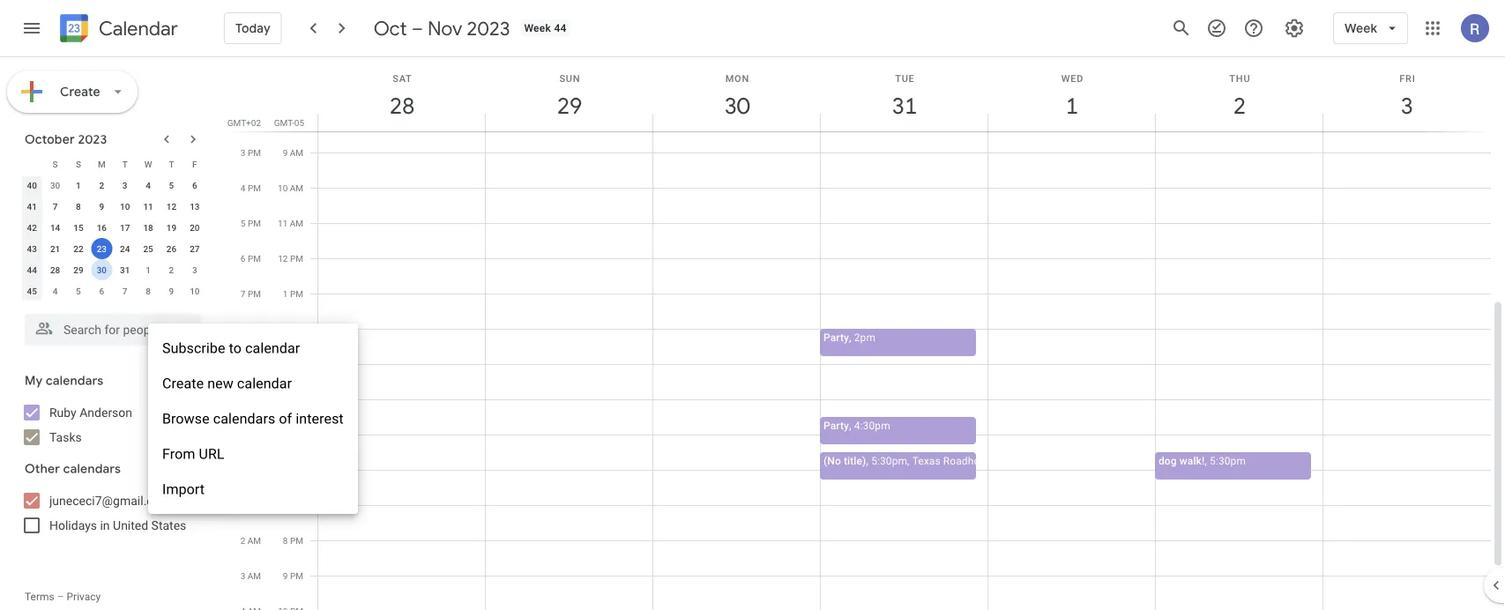 Task type: vqa. For each thing, say whether or not it's contained in the screenshot.
GENERAL tree item
no



Task type: describe. For each thing, give the bounding box(es) containing it.
pm up 1 pm at the top of the page
[[290, 253, 303, 264]]

0 horizontal spatial 2023
[[78, 131, 107, 147]]

10 for 10 element
[[120, 201, 130, 212]]

25
[[143, 243, 153, 254]]

november 9 element
[[161, 280, 182, 302]]

dog walk! , 5:30pm
[[1159, 455, 1246, 467]]

november 6 element
[[91, 280, 112, 302]]

, left 2pm
[[849, 331, 852, 344]]

29 link
[[549, 86, 590, 126]]

24
[[120, 243, 130, 254]]

sun
[[560, 73, 581, 84]]

october
[[25, 131, 75, 147]]

3 up the of
[[283, 359, 288, 370]]

3 down 27 element
[[192, 265, 197, 275]]

row containing 43
[[20, 238, 206, 259]]

subscribe to calendar
[[162, 340, 300, 357]]

calendars for my calendars
[[46, 373, 103, 389]]

create for create new calendar
[[162, 375, 204, 392]]

6 for 'november 6' element on the left of the page
[[99, 286, 104, 296]]

calendars for other calendars
[[63, 461, 121, 477]]

7 for 7 pm
[[241, 288, 246, 299]]

1 up november 8 element
[[146, 265, 151, 275]]

add other calendars image
[[153, 460, 171, 477]]

thu
[[1230, 73, 1251, 84]]

1 horizontal spatial 5 pm
[[283, 430, 303, 440]]

(no title) , 5:30pm , texas roadhouse
[[824, 455, 997, 467]]

calendar element
[[56, 11, 178, 49]]

1 pm
[[283, 288, 303, 299]]

31 inside 31 element
[[120, 265, 130, 275]]

4 for 4 pm
[[241, 183, 246, 193]]

4 for november 4 "element"
[[53, 286, 58, 296]]

11 am
[[278, 218, 303, 228]]

9 am
[[283, 147, 303, 158]]

15
[[73, 222, 83, 233]]

3 down 2 am
[[240, 571, 245, 581]]

11 for 11 am
[[278, 218, 288, 228]]

tue 31
[[891, 73, 916, 120]]

05
[[294, 117, 304, 128]]

w
[[144, 159, 152, 169]]

26
[[166, 243, 177, 254]]

terms – privacy
[[25, 591, 101, 603]]

november 8 element
[[138, 280, 159, 302]]

2 inside the thu 2
[[1233, 91, 1245, 120]]

thu 2
[[1230, 73, 1251, 120]]

0 horizontal spatial 8
[[76, 201, 81, 212]]

0 vertical spatial 44
[[554, 22, 567, 34]]

my
[[25, 373, 43, 389]]

pm up 7 pm
[[248, 253, 261, 264]]

5:30pm for (no title)
[[872, 455, 908, 467]]

28 element
[[45, 259, 66, 280]]

calendar
[[99, 16, 178, 41]]

3 inside fri 3
[[1400, 91, 1413, 120]]

16
[[97, 222, 107, 233]]

1 vertical spatial 3 pm
[[283, 359, 303, 370]]

23 cell
[[90, 238, 113, 259]]

sat
[[393, 73, 412, 84]]

20
[[190, 222, 200, 233]]

– for oct
[[412, 16, 423, 41]]

27 element
[[184, 238, 205, 259]]

mon 30
[[724, 73, 750, 120]]

pm up 9 pm
[[290, 535, 303, 546]]

0 vertical spatial 6
[[192, 180, 197, 191]]

21
[[50, 243, 60, 254]]

9 for 9 am
[[283, 147, 288, 158]]

mon
[[726, 73, 750, 84]]

interest
[[296, 411, 344, 427]]

wed 1
[[1062, 73, 1084, 120]]

texas
[[913, 455, 941, 467]]

party for party , 2pm
[[824, 331, 849, 344]]

28 inside "element"
[[50, 265, 60, 275]]

tasks
[[49, 430, 82, 445]]

fri
[[1400, 73, 1416, 84]]

11 pm
[[236, 430, 261, 440]]

of
[[279, 411, 292, 427]]

9 pm
[[283, 571, 303, 581]]

oct – nov 2023
[[374, 16, 510, 41]]

1 right september 30 "element"
[[76, 180, 81, 191]]

29 inside row group
[[73, 265, 83, 275]]

row containing 45
[[20, 280, 206, 302]]

13
[[190, 201, 200, 212]]

am for 3 am
[[248, 571, 261, 581]]

browse
[[162, 411, 210, 427]]

subscribe
[[162, 340, 225, 357]]

11 element
[[138, 196, 159, 217]]

30 for the 30 element
[[97, 265, 107, 275]]

tue
[[895, 73, 915, 84]]

november 2 element
[[161, 259, 182, 280]]

dog
[[1159, 455, 1177, 467]]

url
[[199, 446, 225, 463]]

6 for 6 pm
[[241, 253, 246, 264]]

ruby
[[49, 405, 77, 420]]

11 for 11 pm
[[236, 430, 246, 440]]

3 column header
[[1323, 57, 1491, 131]]

17
[[120, 222, 130, 233]]

am for 11 am
[[290, 218, 303, 228]]

in
[[100, 518, 110, 533]]

from
[[162, 446, 195, 463]]

1 t from the left
[[122, 159, 128, 169]]

1 link
[[1052, 86, 1093, 126]]

(no
[[824, 455, 841, 467]]

calendar heading
[[95, 16, 178, 41]]

from url
[[162, 446, 225, 463]]

9 for november 9 element
[[169, 286, 174, 296]]

my calendars
[[25, 373, 103, 389]]

30 for september 30 "element"
[[50, 180, 60, 191]]

grid containing 28
[[226, 57, 1506, 610]]

week 44
[[524, 22, 567, 34]]

calendar for subscribe to calendar
[[245, 340, 300, 357]]

2 down m
[[99, 180, 104, 191]]

25 element
[[138, 238, 159, 259]]

browse calendars of interest
[[162, 411, 344, 427]]

7 pm
[[241, 288, 261, 299]]

other
[[25, 461, 60, 477]]

31 column header
[[820, 57, 989, 131]]

to
[[229, 340, 242, 357]]

– for terms
[[57, 591, 64, 603]]

8 for 8 pm
[[283, 535, 288, 546]]

2 link
[[1220, 86, 1260, 126]]

today
[[235, 20, 271, 36]]

gmt-
[[274, 117, 294, 128]]

november 5 element
[[68, 280, 89, 302]]

19
[[166, 222, 177, 233]]

united
[[113, 518, 148, 533]]

31 element
[[114, 259, 136, 280]]

10 for november 10 element
[[190, 286, 200, 296]]

31 inside 31 column header
[[891, 91, 916, 120]]

29 column header
[[485, 57, 654, 131]]

walk!
[[1180, 455, 1205, 467]]

29 element
[[68, 259, 89, 280]]

pm left 10 am
[[248, 183, 261, 193]]

row group inside october 2023 grid
[[20, 175, 206, 302]]

20 element
[[184, 217, 205, 238]]

2 down 26 element
[[169, 265, 174, 275]]

sat 28
[[388, 73, 414, 120]]

27
[[190, 243, 200, 254]]

pm down 8 pm
[[290, 571, 303, 581]]

holidays in united states
[[49, 518, 186, 533]]

create for create
[[60, 84, 100, 100]]

9 for 9 pm
[[283, 571, 288, 581]]

other calendars list
[[4, 487, 219, 540]]



Task type: locate. For each thing, give the bounding box(es) containing it.
1 vertical spatial –
[[57, 591, 64, 603]]

5:30pm right 'walk!'
[[1210, 455, 1246, 467]]

0 vertical spatial 30
[[724, 91, 749, 120]]

30 right 40
[[50, 180, 60, 191]]

41
[[27, 201, 37, 212]]

row group containing 40
[[20, 175, 206, 302]]

6 up 7 pm
[[241, 253, 246, 264]]

0 horizontal spatial 7
[[53, 201, 58, 212]]

4 up 11 element
[[146, 180, 151, 191]]

3 up 10 element
[[122, 180, 127, 191]]

28 down sat
[[388, 91, 414, 120]]

week
[[1345, 20, 1378, 36], [524, 22, 551, 34]]

calendars up junececi7@gmail.com
[[63, 461, 121, 477]]

am
[[290, 147, 303, 158], [290, 183, 303, 193], [290, 218, 303, 228], [248, 535, 261, 546], [248, 571, 261, 581]]

1 vertical spatial 10
[[120, 201, 130, 212]]

28 inside column header
[[388, 91, 414, 120]]

4:30pm
[[854, 419, 891, 432]]

7 up 14 element
[[53, 201, 58, 212]]

5 down the of
[[283, 430, 288, 440]]

31 down tue
[[891, 91, 916, 120]]

row group
[[20, 175, 206, 302]]

– right terms link
[[57, 591, 64, 603]]

pm up 6 pm
[[248, 218, 261, 228]]

1 vertical spatial 11
[[278, 218, 288, 228]]

0 horizontal spatial 5 pm
[[241, 218, 261, 228]]

1 down wed
[[1065, 91, 1078, 120]]

1 horizontal spatial 30
[[97, 265, 107, 275]]

22
[[73, 243, 83, 254]]

terms link
[[25, 591, 54, 603]]

0 vertical spatial –
[[412, 16, 423, 41]]

0 horizontal spatial 10
[[120, 201, 130, 212]]

1 row from the top
[[20, 153, 206, 175]]

gmt-05
[[274, 117, 304, 128]]

11 down the browse calendars of interest
[[236, 430, 246, 440]]

s left m
[[76, 159, 81, 169]]

4 down 28 "element" on the left of the page
[[53, 286, 58, 296]]

1 horizontal spatial 7
[[122, 286, 127, 296]]

other calendars button
[[4, 455, 219, 483]]

44
[[554, 22, 567, 34], [27, 265, 37, 275]]

1 horizontal spatial t
[[169, 159, 174, 169]]

junececi7@gmail.com
[[49, 493, 171, 508]]

30 cell
[[90, 259, 113, 280]]

2 down thu
[[1233, 91, 1245, 120]]

title)
[[844, 455, 866, 467]]

3 am
[[240, 571, 261, 581]]

1 horizontal spatial 44
[[554, 22, 567, 34]]

am down 05
[[290, 147, 303, 158]]

3 pm down gmt+02 at top
[[241, 147, 261, 158]]

0 horizontal spatial s
[[53, 159, 58, 169]]

23, today element
[[91, 238, 112, 259]]

5 up the 12 element
[[169, 180, 174, 191]]

1 horizontal spatial 12
[[278, 253, 288, 264]]

1 horizontal spatial 6
[[192, 180, 197, 191]]

3
[[1400, 91, 1413, 120], [241, 147, 246, 158], [122, 180, 127, 191], [192, 265, 197, 275], [283, 359, 288, 370], [240, 571, 245, 581]]

2 up 3 am
[[240, 535, 245, 546]]

0 vertical spatial create
[[60, 84, 100, 100]]

4
[[146, 180, 151, 191], [241, 183, 246, 193], [53, 286, 58, 296]]

12 element
[[161, 196, 182, 217]]

2 column header
[[1155, 57, 1324, 131]]

wed
[[1062, 73, 1084, 84]]

8 for november 8 element
[[146, 286, 151, 296]]

,
[[849, 331, 852, 344], [849, 419, 852, 432], [866, 455, 869, 467], [908, 455, 910, 467], [1205, 455, 1207, 467]]

nov
[[428, 16, 463, 41]]

0 horizontal spatial 3 pm
[[241, 147, 261, 158]]

12 inside october 2023 grid
[[166, 201, 177, 212]]

grid
[[226, 57, 1506, 610]]

pm down the browse calendars of interest
[[248, 430, 261, 440]]

10 for 10 am
[[278, 183, 288, 193]]

0 horizontal spatial 4
[[53, 286, 58, 296]]

7 for the november 7 element
[[122, 286, 127, 296]]

14 element
[[45, 217, 66, 238]]

4 row from the top
[[20, 217, 206, 238]]

1 party from the top
[[824, 331, 849, 344]]

0 horizontal spatial 28
[[50, 265, 60, 275]]

15 element
[[68, 217, 89, 238]]

my calendars list
[[4, 399, 219, 452]]

2023
[[467, 16, 510, 41], [78, 131, 107, 147]]

30 inside september 30 "element"
[[50, 180, 60, 191]]

0 horizontal spatial 30
[[50, 180, 60, 191]]

3 down fri
[[1400, 91, 1413, 120]]

3 down gmt+02 at top
[[241, 147, 246, 158]]

create up october 2023
[[60, 84, 100, 100]]

6 pm
[[241, 253, 261, 264]]

5:30pm for dog walk!
[[1210, 455, 1246, 467]]

2 5:30pm from the left
[[1210, 455, 1246, 467]]

1 vertical spatial 12
[[278, 253, 288, 264]]

7 down 6 pm
[[241, 288, 246, 299]]

1 vertical spatial 8
[[146, 286, 151, 296]]

1 s from the left
[[53, 159, 58, 169]]

31 link
[[885, 86, 925, 126]]

30 element
[[91, 259, 112, 280]]

am for 9 am
[[290, 147, 303, 158]]

november 10 element
[[184, 280, 205, 302]]

s up september 30 "element"
[[53, 159, 58, 169]]

30 link
[[717, 86, 758, 126]]

new
[[207, 375, 234, 392]]

row containing s
[[20, 153, 206, 175]]

create button
[[7, 71, 137, 113]]

week right settings menu image
[[1345, 20, 1378, 36]]

44 up '45'
[[27, 265, 37, 275]]

am up 12 pm in the top left of the page
[[290, 218, 303, 228]]

0 vertical spatial 31
[[891, 91, 916, 120]]

1 vertical spatial calendar
[[237, 375, 292, 392]]

add calendars. menu
[[148, 324, 358, 514]]

2023 up m
[[78, 131, 107, 147]]

18
[[143, 222, 153, 233]]

24 element
[[114, 238, 136, 259]]

t left w
[[122, 159, 128, 169]]

, right (no
[[866, 455, 869, 467]]

1 vertical spatial 44
[[27, 265, 37, 275]]

0 vertical spatial 8
[[76, 201, 81, 212]]

ruby anderson
[[49, 405, 132, 420]]

0 horizontal spatial 6
[[99, 286, 104, 296]]

29 inside column header
[[556, 91, 581, 120]]

5 pm up 6 pm
[[241, 218, 261, 228]]

gmt+02
[[227, 117, 261, 128]]

29 down sun
[[556, 91, 581, 120]]

0 vertical spatial 2023
[[467, 16, 510, 41]]

, right dog
[[1205, 455, 1207, 467]]

6 down f
[[192, 180, 197, 191]]

am down 2 am
[[248, 571, 261, 581]]

0 vertical spatial calendar
[[245, 340, 300, 357]]

4 inside "element"
[[53, 286, 58, 296]]

12 right 6 pm
[[278, 253, 288, 264]]

2 am
[[240, 535, 261, 546]]

0 horizontal spatial t
[[122, 159, 128, 169]]

pm down 12 pm in the top left of the page
[[290, 288, 303, 299]]

1 horizontal spatial s
[[76, 159, 81, 169]]

16 element
[[91, 217, 112, 238]]

fri 3
[[1400, 73, 1416, 120]]

28 link
[[382, 86, 422, 126]]

12 for 12 pm
[[278, 253, 288, 264]]

5 up 6 pm
[[241, 218, 246, 228]]

pm down 6 pm
[[248, 288, 261, 299]]

party , 2pm
[[824, 331, 876, 344]]

november 4 element
[[45, 280, 66, 302]]

Search for people text field
[[35, 314, 191, 346]]

2pm
[[854, 331, 876, 344]]

0 horizontal spatial week
[[524, 22, 551, 34]]

create up browse
[[162, 375, 204, 392]]

party left 2pm
[[824, 331, 849, 344]]

november 1 element
[[138, 259, 159, 280]]

14
[[50, 222, 60, 233]]

21 element
[[45, 238, 66, 259]]

row containing 44
[[20, 259, 206, 280]]

row containing 42
[[20, 217, 206, 238]]

week button
[[1334, 7, 1409, 49]]

2 s from the left
[[76, 159, 81, 169]]

30 inside mon 30
[[724, 91, 749, 120]]

1 vertical spatial 2023
[[78, 131, 107, 147]]

2 horizontal spatial 10
[[278, 183, 288, 193]]

anderson
[[80, 405, 132, 420]]

1 column header
[[988, 57, 1156, 131]]

t right w
[[169, 159, 174, 169]]

44 up sun
[[554, 22, 567, 34]]

0 vertical spatial 12
[[166, 201, 177, 212]]

pm down gmt+02 at top
[[248, 147, 261, 158]]

, left texas
[[908, 455, 910, 467]]

7 down 31 element
[[122, 286, 127, 296]]

23
[[97, 243, 107, 254]]

12 up 19
[[166, 201, 177, 212]]

1 vertical spatial 30
[[50, 180, 60, 191]]

7 inside the november 7 element
[[122, 286, 127, 296]]

0 horizontal spatial 31
[[120, 265, 130, 275]]

pm up the of
[[290, 359, 303, 370]]

create inside the add calendars. menu
[[162, 375, 204, 392]]

privacy link
[[67, 591, 101, 603]]

0 horizontal spatial create
[[60, 84, 100, 100]]

1 horizontal spatial 3 pm
[[283, 359, 303, 370]]

settings menu image
[[1284, 18, 1305, 39]]

6 down the 30 element
[[99, 286, 104, 296]]

4 left 10 am
[[241, 183, 246, 193]]

11 for 11
[[143, 201, 153, 212]]

10 up 17
[[120, 201, 130, 212]]

november 3 element
[[184, 259, 205, 280]]

4 pm
[[241, 183, 261, 193]]

pm down the of
[[290, 430, 303, 440]]

2 horizontal spatial 4
[[241, 183, 246, 193]]

1 horizontal spatial week
[[1345, 20, 1378, 36]]

calendar up the browse calendars of interest
[[237, 375, 292, 392]]

main drawer image
[[21, 18, 42, 39]]

0 vertical spatial 3 pm
[[241, 147, 261, 158]]

, left "4:30pm"
[[849, 419, 852, 432]]

12 for 12
[[166, 201, 177, 212]]

30 down '23'
[[97, 265, 107, 275]]

row
[[20, 153, 206, 175], [20, 175, 206, 196], [20, 196, 206, 217], [20, 217, 206, 238], [20, 238, 206, 259], [20, 259, 206, 280], [20, 280, 206, 302]]

m
[[98, 159, 106, 169]]

30 inside the 30 element
[[97, 265, 107, 275]]

10 inside grid
[[278, 183, 288, 193]]

29
[[556, 91, 581, 120], [73, 265, 83, 275]]

0 horizontal spatial 11
[[143, 201, 153, 212]]

calendars
[[46, 373, 103, 389], [213, 411, 275, 427], [63, 461, 121, 477]]

1 horizontal spatial 10
[[190, 286, 200, 296]]

3 pm up the of
[[283, 359, 303, 370]]

0 vertical spatial party
[[824, 331, 849, 344]]

0 vertical spatial 5 pm
[[241, 218, 261, 228]]

10 right 4 pm on the left top
[[278, 183, 288, 193]]

sun 29
[[556, 73, 581, 120]]

1 vertical spatial 6
[[241, 253, 246, 264]]

0 vertical spatial calendars
[[46, 373, 103, 389]]

2 row from the top
[[20, 175, 206, 196]]

11 inside 11 element
[[143, 201, 153, 212]]

5 row from the top
[[20, 238, 206, 259]]

2 t from the left
[[169, 159, 174, 169]]

calendar
[[245, 340, 300, 357], [237, 375, 292, 392]]

5 down 29 element
[[76, 286, 81, 296]]

row containing 40
[[20, 175, 206, 196]]

42
[[27, 222, 37, 233]]

2 vertical spatial 11
[[236, 430, 246, 440]]

pm
[[248, 147, 261, 158], [248, 183, 261, 193], [248, 218, 261, 228], [248, 253, 261, 264], [290, 253, 303, 264], [248, 288, 261, 299], [290, 288, 303, 299], [290, 359, 303, 370], [248, 430, 261, 440], [290, 430, 303, 440], [290, 535, 303, 546], [290, 571, 303, 581]]

9 down 'gmt-'
[[283, 147, 288, 158]]

1 vertical spatial 5 pm
[[283, 430, 303, 440]]

oct
[[374, 16, 407, 41]]

1 horizontal spatial 29
[[556, 91, 581, 120]]

10 element
[[114, 196, 136, 217]]

calendars up ruby
[[46, 373, 103, 389]]

calendars inside menu
[[213, 411, 275, 427]]

5 pm
[[241, 218, 261, 228], [283, 430, 303, 440]]

week inside week "dropdown button"
[[1345, 20, 1378, 36]]

11 up 18
[[143, 201, 153, 212]]

0 horizontal spatial –
[[57, 591, 64, 603]]

2 vertical spatial 30
[[97, 265, 107, 275]]

create new calendar
[[162, 375, 292, 392]]

1 horizontal spatial 8
[[146, 286, 151, 296]]

week for week 44
[[524, 22, 551, 34]]

calendar right to
[[245, 340, 300, 357]]

roadhouse
[[944, 455, 997, 467]]

2 vertical spatial calendars
[[63, 461, 121, 477]]

2 vertical spatial 10
[[190, 286, 200, 296]]

31 down 24 in the left top of the page
[[120, 265, 130, 275]]

6
[[192, 180, 197, 191], [241, 253, 246, 264], [99, 286, 104, 296]]

9 right 3 am
[[283, 571, 288, 581]]

6 row from the top
[[20, 259, 206, 280]]

0 horizontal spatial 29
[[73, 265, 83, 275]]

party for party , 4:30pm
[[824, 419, 849, 432]]

5:30pm
[[872, 455, 908, 467], [1210, 455, 1246, 467]]

october 2023 grid
[[17, 153, 206, 302]]

2 horizontal spatial 30
[[724, 91, 749, 120]]

1 horizontal spatial create
[[162, 375, 204, 392]]

5 pm down the of
[[283, 430, 303, 440]]

week up 29 column header
[[524, 22, 551, 34]]

party up (no
[[824, 419, 849, 432]]

am for 10 am
[[290, 183, 303, 193]]

8 inside grid
[[283, 535, 288, 546]]

26 element
[[161, 238, 182, 259]]

calendar for create new calendar
[[237, 375, 292, 392]]

privacy
[[67, 591, 101, 603]]

november 7 element
[[114, 280, 136, 302]]

8 down november 1 element at left top
[[146, 286, 151, 296]]

calendars up 11 pm
[[213, 411, 275, 427]]

8 up the 15 element
[[76, 201, 81, 212]]

None search field
[[0, 307, 219, 346]]

2 vertical spatial 6
[[99, 286, 104, 296]]

8 right 2 am
[[283, 535, 288, 546]]

1 right 7 pm
[[283, 288, 288, 299]]

t
[[122, 159, 128, 169], [169, 159, 174, 169]]

0 vertical spatial 28
[[388, 91, 414, 120]]

1 horizontal spatial –
[[412, 16, 423, 41]]

0 horizontal spatial 12
[[166, 201, 177, 212]]

5:30pm right title)
[[872, 455, 908, 467]]

9 down november 2 element
[[169, 286, 174, 296]]

0 horizontal spatial 5:30pm
[[872, 455, 908, 467]]

3 row from the top
[[20, 196, 206, 217]]

3 link
[[1387, 86, 1428, 126]]

30 column header
[[653, 57, 821, 131]]

30 down mon
[[724, 91, 749, 120]]

1 vertical spatial calendars
[[213, 411, 275, 427]]

holidays
[[49, 518, 97, 533]]

– right oct
[[412, 16, 423, 41]]

1 horizontal spatial 4
[[146, 180, 151, 191]]

september 30 element
[[45, 175, 66, 196]]

31
[[891, 91, 916, 120], [120, 265, 130, 275]]

11 down 10 am
[[278, 218, 288, 228]]

2 vertical spatial 8
[[283, 535, 288, 546]]

29 down 22
[[73, 265, 83, 275]]

october 2023
[[25, 131, 107, 147]]

19 element
[[161, 217, 182, 238]]

7 row from the top
[[20, 280, 206, 302]]

0 vertical spatial 11
[[143, 201, 153, 212]]

0 horizontal spatial 44
[[27, 265, 37, 275]]

2 party from the top
[[824, 419, 849, 432]]

2 horizontal spatial 8
[[283, 535, 288, 546]]

terms
[[25, 591, 54, 603]]

40
[[27, 180, 37, 191]]

45
[[27, 286, 37, 296]]

28 column header
[[318, 57, 486, 131]]

9 up 16 element
[[99, 201, 104, 212]]

1 horizontal spatial 11
[[236, 430, 246, 440]]

1 horizontal spatial 31
[[891, 91, 916, 120]]

s
[[53, 159, 58, 169], [76, 159, 81, 169]]

2 horizontal spatial 11
[[278, 218, 288, 228]]

28 down 21
[[50, 265, 60, 275]]

1 horizontal spatial 5:30pm
[[1210, 455, 1246, 467]]

0 vertical spatial 29
[[556, 91, 581, 120]]

states
[[151, 518, 186, 533]]

1 5:30pm from the left
[[872, 455, 908, 467]]

3 pm
[[241, 147, 261, 158], [283, 359, 303, 370]]

1 vertical spatial 28
[[50, 265, 60, 275]]

1 vertical spatial create
[[162, 375, 204, 392]]

8 inside november 8 element
[[146, 286, 151, 296]]

43
[[27, 243, 37, 254]]

1 vertical spatial 29
[[73, 265, 83, 275]]

create
[[60, 84, 100, 100], [162, 375, 204, 392]]

1 horizontal spatial 28
[[388, 91, 414, 120]]

0 vertical spatial 10
[[278, 183, 288, 193]]

13 element
[[184, 196, 205, 217]]

create inside create dropdown button
[[60, 84, 100, 100]]

10 down november 3 element
[[190, 286, 200, 296]]

17 element
[[114, 217, 136, 238]]

18 element
[[138, 217, 159, 238]]

2 horizontal spatial 6
[[241, 253, 246, 264]]

2 horizontal spatial 7
[[241, 288, 246, 299]]

week for week
[[1345, 20, 1378, 36]]

am for 2 am
[[248, 535, 261, 546]]

9
[[283, 147, 288, 158], [99, 201, 104, 212], [169, 286, 174, 296], [283, 571, 288, 581]]

1 horizontal spatial 2023
[[467, 16, 510, 41]]

import
[[162, 481, 205, 498]]

22 element
[[68, 238, 89, 259]]

my calendars button
[[4, 367, 219, 395]]

1 vertical spatial party
[[824, 419, 849, 432]]

row containing 41
[[20, 196, 206, 217]]

1 vertical spatial 31
[[120, 265, 130, 275]]

1 inside wed 1
[[1065, 91, 1078, 120]]

2023 right nov
[[467, 16, 510, 41]]

am up 3 am
[[248, 535, 261, 546]]

am down 9 am
[[290, 183, 303, 193]]

44 inside row group
[[27, 265, 37, 275]]

other calendars
[[25, 461, 121, 477]]



